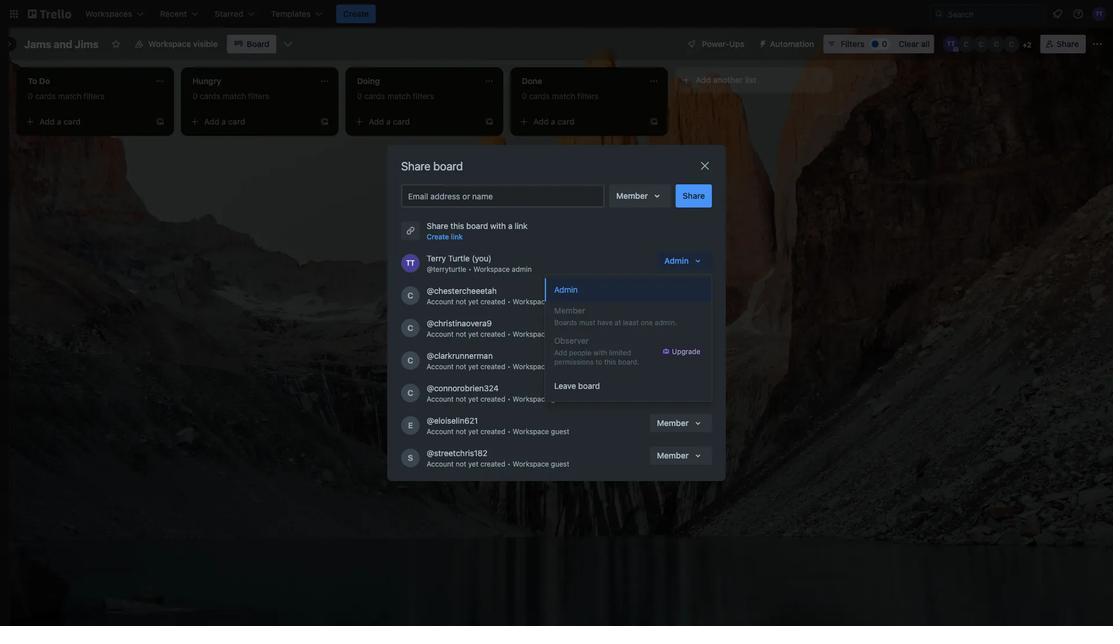 Task type: describe. For each thing, give the bounding box(es) containing it.
c for chestercheeetah (chestercheeetah) icon on the top of the page
[[964, 40, 970, 48]]

workspace for @chestercheeetah
[[513, 298, 549, 306]]

admin.
[[655, 319, 677, 327]]

terry turtle (terryturtle) image
[[401, 254, 420, 273]]

streetchris182 (streetchris182) image
[[401, 449, 420, 468]]

account for @connorobrien324
[[427, 395, 454, 403]]

admin button
[[545, 278, 712, 302]]

1 vertical spatial member button
[[651, 447, 712, 465]]

least
[[624, 319, 639, 327]]

• for @connorobrien324
[[508, 395, 511, 403]]

0 vertical spatial share button
[[1041, 35, 1087, 53]]

3 filters from the left
[[413, 91, 434, 101]]

member inside popup button
[[658, 419, 689, 428]]

create inside share this board with a link create link
[[427, 233, 449, 241]]

member boards must have at least one admin.
[[555, 306, 677, 327]]

permissions
[[555, 358, 594, 366]]

share board
[[401, 159, 463, 173]]

admin for admin button
[[555, 285, 578, 295]]

card for second create from template… icon from the left
[[228, 117, 245, 126]]

1 vertical spatial share button
[[676, 185, 712, 208]]

2 filters from the left
[[248, 91, 270, 101]]

guest for @eloiselin621
[[551, 428, 570, 436]]

and
[[54, 38, 72, 50]]

board link
[[227, 35, 277, 53]]

0 horizontal spatial clarkrunnerman (clarkrunnerman) image
[[401, 352, 420, 370]]

menu containing admin
[[545, 275, 712, 401]]

1 filters from the left
[[84, 91, 105, 101]]

leave board
[[555, 381, 600, 391]]

c for christinaovera9 (christinaovera9) icon in the top of the page
[[980, 40, 985, 48]]

• inside terry turtle (you) @terryturtle • workspace admin
[[469, 265, 472, 273]]

jims
[[75, 38, 99, 50]]

c down christinaovera9 (christinaovera9) image
[[408, 356, 414, 366]]

this inside share this board with a link create link
[[451, 221, 464, 231]]

terry turtle (you) @terryturtle • workspace admin
[[427, 254, 532, 273]]

workspace inside terry turtle (you) @terryturtle • workspace admin
[[474, 265, 510, 273]]

account for @streetchris182
[[427, 460, 454, 468]]

add a card button for create from template… image
[[515, 113, 645, 131]]

group containing admin
[[545, 275, 712, 375]]

match for second create from template… icon from the left's 'add a card' button
[[223, 91, 246, 101]]

leave board button
[[545, 375, 712, 398]]

@clarkrunnerman
[[427, 351, 493, 361]]

Search field
[[945, 5, 1046, 23]]

@connorobrien324
[[427, 384, 499, 393]]

add inside observer add people with limited permissions to this board.
[[555, 349, 568, 357]]

@eloiselin621
[[427, 416, 478, 426]]

@christinaovera9 account not yet created • workspace guest
[[427, 319, 570, 338]]

1 c button from the left
[[959, 36, 975, 52]]

visible
[[193, 39, 218, 49]]

Board name text field
[[19, 35, 104, 53]]

• for @eloiselin621
[[508, 428, 511, 436]]

• for @christinaovera9
[[508, 330, 511, 338]]

3 0 cards match filters from the left
[[357, 91, 434, 101]]

4 filters from the left
[[578, 91, 599, 101]]

0 vertical spatial member button
[[610, 185, 672, 208]]

limited
[[610, 349, 632, 357]]

not for @streetchris182
[[456, 460, 467, 468]]

yet for @streetchris182
[[469, 460, 479, 468]]

board for share board
[[434, 159, 463, 173]]

0 notifications image
[[1051, 7, 1065, 21]]

admin for admin popup button at top
[[665, 256, 689, 266]]

observer add people with limited permissions to this board.
[[555, 336, 640, 366]]

power-ups
[[703, 39, 745, 49]]

add inside 'add another list' 'button'
[[696, 75, 712, 85]]

4 add a card from the left
[[534, 117, 575, 126]]

show menu image
[[1093, 38, 1104, 50]]

board inside share this board with a link create link
[[467, 221, 488, 231]]

@chestercheeetah account not yet created • workspace guest
[[427, 286, 570, 306]]

yet for @eloiselin621
[[469, 428, 479, 436]]

Email address or name text field
[[408, 188, 603, 204]]

0 for second create from template… icon from the left's 'add a card' button
[[193, 91, 198, 101]]

automation
[[771, 39, 815, 49]]

+ 2
[[1024, 41, 1032, 49]]

upgrade
[[673, 348, 701, 356]]

open information menu image
[[1073, 8, 1085, 20]]

• for @chestercheeetah
[[508, 298, 511, 306]]

workspace for @clarkrunnerman
[[513, 363, 549, 371]]

3 create from template… image from the left
[[485, 117, 494, 126]]

another
[[714, 75, 743, 85]]

created for @eloiselin621
[[481, 428, 506, 436]]

admin
[[512, 265, 532, 273]]

workspace visible
[[148, 39, 218, 49]]

@chestercheeetah
[[427, 286, 497, 296]]

• for @streetchris182
[[508, 460, 511, 468]]

search image
[[935, 9, 945, 19]]

1 create from template… image from the left
[[155, 117, 165, 126]]

filters
[[841, 39, 865, 49]]

switch to… image
[[8, 8, 20, 20]]

workspace for @connorobrien324
[[513, 395, 549, 403]]

account for @chestercheeetah
[[427, 298, 454, 306]]

power-
[[703, 39, 730, 49]]

not for @chestercheeetah
[[456, 298, 467, 306]]

workspace for @eloiselin621
[[513, 428, 549, 436]]

2 c button from the left
[[974, 36, 990, 52]]

workspace for @christinaovera9
[[513, 330, 549, 338]]

c for christinaovera9 (christinaovera9) image
[[408, 323, 414, 333]]

workspace for @streetchris182
[[513, 460, 549, 468]]

@streetchris182
[[427, 449, 488, 458]]

0 for 'add a card' button related to third create from template… icon
[[357, 91, 362, 101]]

sm image
[[754, 35, 771, 51]]

create button
[[337, 5, 376, 23]]

member inside "member boards must have at least one admin."
[[555, 306, 586, 316]]

eloiselin621 (eloiselin621) image
[[401, 417, 420, 435]]

all
[[922, 39, 930, 49]]

with for a
[[491, 221, 506, 231]]

to
[[596, 358, 603, 366]]

board
[[247, 39, 270, 49]]

admin button
[[658, 252, 712, 270]]

upgrade button
[[661, 346, 703, 357]]

created for @streetchris182
[[481, 460, 506, 468]]

1 vertical spatial terry turtle (terryturtle) image
[[944, 36, 960, 52]]

c for chestercheeetah (chestercheeetah) image
[[408, 291, 414, 301]]

automation button
[[754, 35, 822, 53]]

workspace inside workspace visible button
[[148, 39, 191, 49]]

primary element
[[0, 0, 1114, 28]]

boards
[[555, 319, 578, 327]]

chestercheeetah (chestercheeetah) image
[[959, 36, 975, 52]]

share this board with a link create link
[[427, 221, 528, 241]]

@christinaovera9
[[427, 319, 492, 328]]



Task type: locate. For each thing, give the bounding box(es) containing it.
1 vertical spatial with
[[594, 349, 608, 357]]

created for @christinaovera9
[[481, 330, 506, 338]]

@clarkrunnerman account not yet created • workspace guest
[[427, 351, 570, 371]]

card for create from template… image
[[558, 117, 575, 126]]

list
[[746, 75, 757, 85]]

• for @clarkrunnerman
[[508, 363, 511, 371]]

created inside the @connorobrien324 account not yet created • workspace guest
[[481, 395, 506, 403]]

observer
[[555, 336, 589, 346]]

yet inside @chestercheeetah account not yet created • workspace guest
[[469, 298, 479, 306]]

not down '@eloiselin621'
[[456, 428, 467, 436]]

member
[[617, 191, 648, 201], [555, 306, 586, 316], [658, 419, 689, 428], [658, 451, 689, 461]]

create from template… image
[[650, 117, 659, 126]]

cards for third create from template… icon
[[365, 91, 385, 101]]

5 account from the top
[[427, 428, 454, 436]]

3 cards from the left
[[365, 91, 385, 101]]

filters
[[84, 91, 105, 101], [248, 91, 270, 101], [413, 91, 434, 101], [578, 91, 599, 101]]

have
[[598, 319, 613, 327]]

create
[[343, 9, 369, 19], [427, 233, 449, 241]]

admin up admin button
[[665, 256, 689, 266]]

yet inside the @connorobrien324 account not yet created • workspace guest
[[469, 395, 479, 403]]

ups
[[730, 39, 745, 49]]

@eloiselin621 account not yet created • workspace guest
[[427, 416, 570, 436]]

match
[[58, 91, 81, 101], [223, 91, 246, 101], [388, 91, 411, 101], [552, 91, 576, 101]]

cards for second create from template… icon from the left
[[200, 91, 221, 101]]

2 guest from the top
[[551, 330, 570, 338]]

not down "@chestercheeetah"
[[456, 298, 467, 306]]

menu
[[545, 275, 712, 401]]

create from template… image
[[155, 117, 165, 126], [320, 117, 330, 126], [485, 117, 494, 126]]

account down "@chestercheeetah"
[[427, 298, 454, 306]]

2 0 cards match filters from the left
[[193, 91, 270, 101]]

clear all
[[899, 39, 930, 49]]

1 horizontal spatial board
[[467, 221, 488, 231]]

link
[[515, 221, 528, 231], [451, 233, 463, 241]]

0 horizontal spatial admin
[[555, 285, 578, 295]]

+
[[1024, 41, 1028, 49]]

c button
[[959, 36, 975, 52], [974, 36, 990, 52], [989, 36, 1005, 52], [1004, 36, 1020, 52]]

1 match from the left
[[58, 91, 81, 101]]

0 horizontal spatial board
[[434, 159, 463, 173]]

workspace inside the @connorobrien324 account not yet created • workspace guest
[[513, 395, 549, 403]]

• up the @eloiselin621 account not yet created • workspace guest
[[508, 395, 511, 403]]

board
[[434, 159, 463, 173], [467, 221, 488, 231], [579, 381, 600, 391]]

5 yet from the top
[[469, 428, 479, 436]]

yet for @chestercheeetah
[[469, 298, 479, 306]]

4 card from the left
[[558, 117, 575, 126]]

yet down "@chestercheeetah"
[[469, 298, 479, 306]]

account
[[427, 298, 454, 306], [427, 330, 454, 338], [427, 363, 454, 371], [427, 395, 454, 403], [427, 428, 454, 436], [427, 460, 454, 468]]

0 vertical spatial clarkrunnerman (clarkrunnerman) image
[[989, 36, 1005, 52]]

account down @streetchris182
[[427, 460, 454, 468]]

add
[[696, 75, 712, 85], [39, 117, 55, 126], [204, 117, 220, 126], [369, 117, 384, 126], [534, 117, 549, 126], [555, 349, 568, 357]]

0
[[883, 39, 888, 49], [28, 91, 33, 101], [193, 91, 198, 101], [357, 91, 362, 101], [522, 91, 527, 101]]

terry turtle (terryturtle) image right open information menu image
[[1093, 7, 1107, 21]]

this right to
[[605, 358, 617, 366]]

1 account from the top
[[427, 298, 454, 306]]

created inside the @eloiselin621 account not yet created • workspace guest
[[481, 428, 506, 436]]

2 horizontal spatial board
[[579, 381, 600, 391]]

yet for @clarkrunnerman
[[469, 363, 479, 371]]

workspace down the @eloiselin621 account not yet created • workspace guest
[[513, 460, 549, 468]]

3 account from the top
[[427, 363, 454, 371]]

1 horizontal spatial create
[[427, 233, 449, 241]]

created inside @clarkrunnerman account not yet created • workspace guest
[[481, 363, 506, 371]]

0 vertical spatial with
[[491, 221, 506, 231]]

not for @connorobrien324
[[456, 395, 467, 403]]

1 cards from the left
[[35, 91, 56, 101]]

0 vertical spatial board
[[434, 159, 463, 173]]

with up to
[[594, 349, 608, 357]]

workspace left observer
[[513, 330, 549, 338]]

workspace up the @connorobrien324 account not yet created • workspace guest
[[513, 363, 549, 371]]

3 yet from the top
[[469, 363, 479, 371]]

workspace inside @christinaovera9 account not yet created • workspace guest
[[513, 330, 549, 338]]

created up the @eloiselin621 account not yet created • workspace guest
[[481, 395, 506, 403]]

share button down close icon on the top
[[676, 185, 712, 208]]

yet
[[469, 298, 479, 306], [469, 330, 479, 338], [469, 363, 479, 371], [469, 395, 479, 403], [469, 428, 479, 436], [469, 460, 479, 468]]

yet inside the @eloiselin621 account not yet created • workspace guest
[[469, 428, 479, 436]]

cards for 3rd create from template… icon from the right
[[35, 91, 56, 101]]

with inside share this board with a link create link
[[491, 221, 506, 231]]

yet down @streetchris182
[[469, 460, 479, 468]]

0 for 'add a card' button related to 3rd create from template… icon from the right
[[28, 91, 33, 101]]

• inside @streetchris182 account not yet created • workspace guest
[[508, 460, 511, 468]]

yet down '@eloiselin621'
[[469, 428, 479, 436]]

1 horizontal spatial terry turtle (terryturtle) image
[[1093, 7, 1107, 21]]

not down "@clarkrunnerman" at the bottom
[[456, 363, 467, 371]]

4 guest from the top
[[551, 395, 570, 403]]

0 horizontal spatial create from template… image
[[155, 117, 165, 126]]

2 not from the top
[[456, 330, 467, 338]]

guest for @streetchris182
[[551, 460, 570, 468]]

0 horizontal spatial create
[[343, 9, 369, 19]]

account inside the @eloiselin621 account not yet created • workspace guest
[[427, 428, 454, 436]]

power-ups button
[[679, 35, 752, 53]]

admin inside admin button
[[555, 285, 578, 295]]

account for @eloiselin621
[[427, 428, 454, 436]]

created inside @chestercheeetah account not yet created • workspace guest
[[481, 298, 506, 306]]

6 yet from the top
[[469, 460, 479, 468]]

c right christinaovera9 (christinaovera9) icon in the top of the page
[[995, 40, 1000, 48]]

workspace inside @clarkrunnerman account not yet created • workspace guest
[[513, 363, 549, 371]]

workspace up the @eloiselin621 account not yet created • workspace guest
[[513, 395, 549, 403]]

1 created from the top
[[481, 298, 506, 306]]

1 add a card from the left
[[39, 117, 81, 126]]

account down @christinaovera9
[[427, 330, 454, 338]]

account inside the @connorobrien324 account not yet created • workspace guest
[[427, 395, 454, 403]]

0 vertical spatial link
[[515, 221, 528, 231]]

account down "@clarkrunnerman" at the bottom
[[427, 363, 454, 371]]

created down @streetchris182
[[481, 460, 506, 468]]

2 created from the top
[[481, 330, 506, 338]]

4 add a card button from the left
[[515, 113, 645, 131]]

0 for 'add a card' button related to create from template… image
[[522, 91, 527, 101]]

created up @christinaovera9 account not yet created • workspace guest on the bottom of the page
[[481, 298, 506, 306]]

connorobrien324 (connorobrien324) image
[[1004, 36, 1020, 52]]

1 horizontal spatial admin
[[665, 256, 689, 266]]

christinaovera9 (christinaovera9) image
[[401, 319, 420, 338]]

people
[[570, 349, 592, 357]]

4 c button from the left
[[1004, 36, 1020, 52]]

c right chestercheeetah (chestercheeetah) icon on the top of the page
[[980, 40, 985, 48]]

share
[[1058, 39, 1080, 49], [401, 159, 431, 173], [683, 191, 706, 201], [427, 221, 449, 231]]

4 0 cards match filters from the left
[[522, 91, 599, 101]]

1 horizontal spatial this
[[605, 358, 617, 366]]

guest inside @streetchris182 account not yet created • workspace guest
[[551, 460, 570, 468]]

1 0 cards match filters from the left
[[28, 91, 105, 101]]

2 account from the top
[[427, 330, 454, 338]]

created up @streetchris182 account not yet created • workspace guest
[[481, 428, 506, 436]]

not inside @streetchris182 account not yet created • workspace guest
[[456, 460, 467, 468]]

add a card button
[[21, 113, 151, 131], [186, 113, 316, 131], [350, 113, 480, 131], [515, 113, 645, 131]]

created
[[481, 298, 506, 306], [481, 330, 506, 338], [481, 363, 506, 371], [481, 395, 506, 403], [481, 428, 506, 436], [481, 460, 506, 468]]

with for limited
[[594, 349, 608, 357]]

yet down "@clarkrunnerman" at the bottom
[[469, 363, 479, 371]]

workspace inside the @eloiselin621 account not yet created • workspace guest
[[513, 428, 549, 436]]

2 create from template… image from the left
[[320, 117, 330, 126]]

guest for @christinaovera9
[[551, 330, 570, 338]]

0 horizontal spatial with
[[491, 221, 506, 231]]

• up @streetchris182 account not yet created • workspace guest
[[508, 428, 511, 436]]

0 horizontal spatial share button
[[676, 185, 712, 208]]

this up turtle
[[451, 221, 464, 231]]

2 card from the left
[[228, 117, 245, 126]]

clarkrunnerman (clarkrunnerman) image left +
[[989, 36, 1005, 52]]

0 vertical spatial terry turtle (terryturtle) image
[[1093, 7, 1107, 21]]

4 created from the top
[[481, 395, 506, 403]]

3 add a card from the left
[[369, 117, 410, 126]]

2 match from the left
[[223, 91, 246, 101]]

1 vertical spatial link
[[451, 233, 463, 241]]

match for 'add a card' button related to create from template… image
[[552, 91, 576, 101]]

4 yet from the top
[[469, 395, 479, 403]]

1 card from the left
[[64, 117, 81, 126]]

group
[[545, 275, 712, 375]]

board for leave board
[[579, 381, 600, 391]]

cards
[[35, 91, 56, 101], [200, 91, 221, 101], [365, 91, 385, 101], [529, 91, 550, 101]]

2 horizontal spatial create from template… image
[[485, 117, 494, 126]]

guest inside @chestercheeetah account not yet created • workspace guest
[[551, 298, 570, 306]]

guest for @clarkrunnerman
[[551, 363, 570, 371]]

card
[[64, 117, 81, 126], [228, 117, 245, 126], [393, 117, 410, 126], [558, 117, 575, 126]]

admin
[[665, 256, 689, 266], [555, 285, 578, 295]]

2 cards from the left
[[200, 91, 221, 101]]

• up @clarkrunnerman account not yet created • workspace guest
[[508, 330, 511, 338]]

1 horizontal spatial clarkrunnerman (clarkrunnerman) image
[[989, 36, 1005, 52]]

6 guest from the top
[[551, 460, 570, 468]]

1 add a card button from the left
[[21, 113, 151, 131]]

account inside @chestercheeetah account not yet created • workspace guest
[[427, 298, 454, 306]]

account for @clarkrunnerman
[[427, 363, 454, 371]]

guest inside the @eloiselin621 account not yet created • workspace guest
[[551, 428, 570, 436]]

2 vertical spatial board
[[579, 381, 600, 391]]

1 yet from the top
[[469, 298, 479, 306]]

c down terry turtle (terryturtle) icon
[[408, 291, 414, 301]]

1 horizontal spatial share button
[[1041, 35, 1087, 53]]

clarkrunnerman (clarkrunnerman) image
[[989, 36, 1005, 52], [401, 352, 420, 370]]

admin inside admin popup button
[[665, 256, 689, 266]]

not down @christinaovera9
[[456, 330, 467, 338]]

created for @clarkrunnerman
[[481, 363, 506, 371]]

1 vertical spatial create
[[427, 233, 449, 241]]

c
[[964, 40, 970, 48], [980, 40, 985, 48], [995, 40, 1000, 48], [1010, 40, 1015, 48], [408, 291, 414, 301], [408, 323, 414, 333], [408, 356, 414, 366], [408, 388, 414, 398]]

5 not from the top
[[456, 428, 467, 436]]

workspace visible button
[[128, 35, 225, 53]]

christinaovera9 (christinaovera9) image
[[974, 36, 990, 52]]

add a card button for third create from template… icon
[[350, 113, 480, 131]]

create link button
[[427, 231, 463, 243]]

terry turtle (terryturtle) image
[[1093, 7, 1107, 21], [944, 36, 960, 52]]

• down the @eloiselin621 account not yet created • workspace guest
[[508, 460, 511, 468]]

clear all button
[[895, 35, 935, 53]]

connorobrien324 (connorobrien324) image
[[401, 384, 420, 403]]

0 horizontal spatial link
[[451, 233, 463, 241]]

yet for @christinaovera9
[[469, 330, 479, 338]]

6 account from the top
[[427, 460, 454, 468]]

share button
[[1041, 35, 1087, 53], [676, 185, 712, 208]]

4 not from the top
[[456, 395, 467, 403]]

4 account from the top
[[427, 395, 454, 403]]

workspace
[[148, 39, 191, 49], [474, 265, 510, 273], [513, 298, 549, 306], [513, 330, 549, 338], [513, 363, 549, 371], [513, 395, 549, 403], [513, 428, 549, 436], [513, 460, 549, 468]]

6 created from the top
[[481, 460, 506, 468]]

0 horizontal spatial terry turtle (terryturtle) image
[[944, 36, 960, 52]]

• up the @connorobrien324 account not yet created • workspace guest
[[508, 363, 511, 371]]

yet down the @connorobrien324
[[469, 395, 479, 403]]

@streetchris182 account not yet created • workspace guest
[[427, 449, 570, 468]]

guest inside @clarkrunnerman account not yet created • workspace guest
[[551, 363, 570, 371]]

add a card
[[39, 117, 81, 126], [204, 117, 245, 126], [369, 117, 410, 126], [534, 117, 575, 126]]

2 yet from the top
[[469, 330, 479, 338]]

link up turtle
[[451, 233, 463, 241]]

yet inside @clarkrunnerman account not yet created • workspace guest
[[469, 363, 479, 371]]

created inside @streetchris182 account not yet created • workspace guest
[[481, 460, 506, 468]]

customize views image
[[282, 38, 294, 50]]

2
[[1028, 41, 1032, 49]]

• inside the @connorobrien324 account not yet created • workspace guest
[[508, 395, 511, 403]]

with
[[491, 221, 506, 231], [594, 349, 608, 357]]

6 not from the top
[[456, 460, 467, 468]]

yet inside @streetchris182 account not yet created • workspace guest
[[469, 460, 479, 468]]

1 horizontal spatial link
[[515, 221, 528, 231]]

not for @eloiselin621
[[456, 428, 467, 436]]

chestercheeetah (chestercheeetah) image
[[401, 287, 420, 305]]

account inside @streetchris182 account not yet created • workspace guest
[[427, 460, 454, 468]]

0 vertical spatial create
[[343, 9, 369, 19]]

1 vertical spatial admin
[[555, 285, 578, 295]]

1 not from the top
[[456, 298, 467, 306]]

not down @streetchris182
[[456, 460, 467, 468]]

@terryturtle
[[427, 265, 467, 273]]

workspace left visible
[[148, 39, 191, 49]]

share inside share this board with a link create link
[[427, 221, 449, 231]]

add a card button for second create from template… icon from the left
[[186, 113, 316, 131]]

clear
[[899, 39, 920, 49]]

with inside observer add people with limited permissions to this board.
[[594, 349, 608, 357]]

• up @christinaovera9 account not yet created • workspace guest on the bottom of the page
[[508, 298, 511, 306]]

•
[[469, 265, 472, 273], [508, 298, 511, 306], [508, 330, 511, 338], [508, 363, 511, 371], [508, 395, 511, 403], [508, 428, 511, 436], [508, 460, 511, 468]]

a inside share this board with a link create link
[[509, 221, 513, 231]]

yet inside @christinaovera9 account not yet created • workspace guest
[[469, 330, 479, 338]]

clarkrunnerman (clarkrunnerman) image up connorobrien324 (connorobrien324) image
[[401, 352, 420, 370]]

account down '@eloiselin621'
[[427, 428, 454, 436]]

c left +
[[1010, 40, 1015, 48]]

not inside @chestercheeetah account not yet created • workspace guest
[[456, 298, 467, 306]]

jams and jims
[[24, 38, 99, 50]]

• inside @christinaovera9 account not yet created • workspace guest
[[508, 330, 511, 338]]

workspace inside @streetchris182 account not yet created • workspace guest
[[513, 460, 549, 468]]

member button
[[610, 185, 672, 208], [651, 447, 712, 465]]

• inside @chestercheeetah account not yet created • workspace guest
[[508, 298, 511, 306]]

created for @chestercheeetah
[[481, 298, 506, 306]]

account for @christinaovera9
[[427, 330, 454, 338]]

leave
[[555, 381, 577, 391]]

this inside observer add people with limited permissions to this board.
[[605, 358, 617, 366]]

jams
[[24, 38, 51, 50]]

admin up boards
[[555, 285, 578, 295]]

• down turtle
[[469, 265, 472, 273]]

link down email address or name text field on the top of the page
[[515, 221, 528, 231]]

c left christinaovera9 (christinaovera9) icon in the top of the page
[[964, 40, 970, 48]]

this
[[451, 221, 464, 231], [605, 358, 617, 366]]

5 guest from the top
[[551, 428, 570, 436]]

not down the @connorobrien324
[[456, 395, 467, 403]]

4 match from the left
[[552, 91, 576, 101]]

add another list button
[[675, 67, 833, 93]]

3 match from the left
[[388, 91, 411, 101]]

terry turtle (terryturtle) image right all
[[944, 36, 960, 52]]

• inside @clarkrunnerman account not yet created • workspace guest
[[508, 363, 511, 371]]

c down chestercheeetah (chestercheeetah) image
[[408, 323, 414, 333]]

with down email address or name text field on the top of the page
[[491, 221, 506, 231]]

created up @clarkrunnerman account not yet created • workspace guest
[[481, 330, 506, 338]]

created for @connorobrien324
[[481, 395, 506, 403]]

card for 3rd create from template… icon from the right
[[64, 117, 81, 126]]

1 vertical spatial clarkrunnerman (clarkrunnerman) image
[[401, 352, 420, 370]]

account inside @clarkrunnerman account not yet created • workspace guest
[[427, 363, 454, 371]]

add a card button for 3rd create from template… icon from the right
[[21, 113, 151, 131]]

c for connorobrien324 (connorobrien324) icon
[[1010, 40, 1015, 48]]

turtle
[[448, 254, 470, 263]]

3 card from the left
[[393, 117, 410, 126]]

3 not from the top
[[456, 363, 467, 371]]

guest for @chestercheeetah
[[551, 298, 570, 306]]

board.
[[619, 358, 640, 366]]

e
[[408, 421, 413, 431]]

workspace inside @chestercheeetah account not yet created • workspace guest
[[513, 298, 549, 306]]

add another list
[[696, 75, 757, 85]]

star or unstar board image
[[111, 39, 121, 49]]

3 guest from the top
[[551, 363, 570, 371]]

created up the @connorobrien324 account not yet created • workspace guest
[[481, 363, 506, 371]]

2 add a card from the left
[[204, 117, 245, 126]]

a
[[57, 117, 61, 126], [222, 117, 226, 126], [386, 117, 391, 126], [551, 117, 556, 126], [509, 221, 513, 231]]

must
[[580, 319, 596, 327]]

0 horizontal spatial this
[[451, 221, 464, 231]]

not inside @christinaovera9 account not yet created • workspace guest
[[456, 330, 467, 338]]

@connorobrien324 account not yet created • workspace guest
[[427, 384, 570, 403]]

close image
[[699, 159, 712, 173]]

not inside @clarkrunnerman account not yet created • workspace guest
[[456, 363, 467, 371]]

match for 'add a card' button related to third create from template… icon
[[388, 91, 411, 101]]

1 vertical spatial this
[[605, 358, 617, 366]]

guest inside @christinaovera9 account not yet created • workspace guest
[[551, 330, 570, 338]]

share button down '0 notifications' icon
[[1041, 35, 1087, 53]]

account down the @connorobrien324
[[427, 395, 454, 403]]

0 cards match filters
[[28, 91, 105, 101], [193, 91, 270, 101], [357, 91, 434, 101], [522, 91, 599, 101]]

1 horizontal spatial create from template… image
[[320, 117, 330, 126]]

workspace down (you)
[[474, 265, 510, 273]]

4 cards from the left
[[529, 91, 550, 101]]

s
[[408, 453, 413, 463]]

created inside @christinaovera9 account not yet created • workspace guest
[[481, 330, 506, 338]]

yet for @connorobrien324
[[469, 395, 479, 403]]

(you)
[[472, 254, 492, 263]]

account inside @christinaovera9 account not yet created • workspace guest
[[427, 330, 454, 338]]

not inside the @connorobrien324 account not yet created • workspace guest
[[456, 395, 467, 403]]

guest for @connorobrien324
[[551, 395, 570, 403]]

terry
[[427, 254, 446, 263]]

1 horizontal spatial with
[[594, 349, 608, 357]]

not for @christinaovera9
[[456, 330, 467, 338]]

match for 'add a card' button related to 3rd create from template… icon from the right
[[58, 91, 81, 101]]

0 vertical spatial admin
[[665, 256, 689, 266]]

0 vertical spatial this
[[451, 221, 464, 231]]

member button
[[651, 414, 712, 433]]

3 created from the top
[[481, 363, 506, 371]]

cards for create from template… image
[[529, 91, 550, 101]]

not inside the @eloiselin621 account not yet created • workspace guest
[[456, 428, 467, 436]]

• inside the @eloiselin621 account not yet created • workspace guest
[[508, 428, 511, 436]]

card for third create from template… icon
[[393, 117, 410, 126]]

at
[[615, 319, 622, 327]]

board inside button
[[579, 381, 600, 391]]

create inside button
[[343, 9, 369, 19]]

3 add a card button from the left
[[350, 113, 480, 131]]

workspace up @streetchris182 account not yet created • workspace guest
[[513, 428, 549, 436]]

1 guest from the top
[[551, 298, 570, 306]]

guest inside the @connorobrien324 account not yet created • workspace guest
[[551, 395, 570, 403]]

1 vertical spatial board
[[467, 221, 488, 231]]

workspace down admin
[[513, 298, 549, 306]]

not for @clarkrunnerman
[[456, 363, 467, 371]]

yet down @christinaovera9
[[469, 330, 479, 338]]

one
[[641, 319, 653, 327]]

not
[[456, 298, 467, 306], [456, 330, 467, 338], [456, 363, 467, 371], [456, 395, 467, 403], [456, 428, 467, 436], [456, 460, 467, 468]]

guest
[[551, 298, 570, 306], [551, 330, 570, 338], [551, 363, 570, 371], [551, 395, 570, 403], [551, 428, 570, 436], [551, 460, 570, 468]]

2 add a card button from the left
[[186, 113, 316, 131]]

c up e
[[408, 388, 414, 398]]

c for connorobrien324 (connorobrien324) image
[[408, 388, 414, 398]]

3 c button from the left
[[989, 36, 1005, 52]]

5 created from the top
[[481, 428, 506, 436]]



Task type: vqa. For each thing, say whether or not it's contained in the screenshot.
Save button
no



